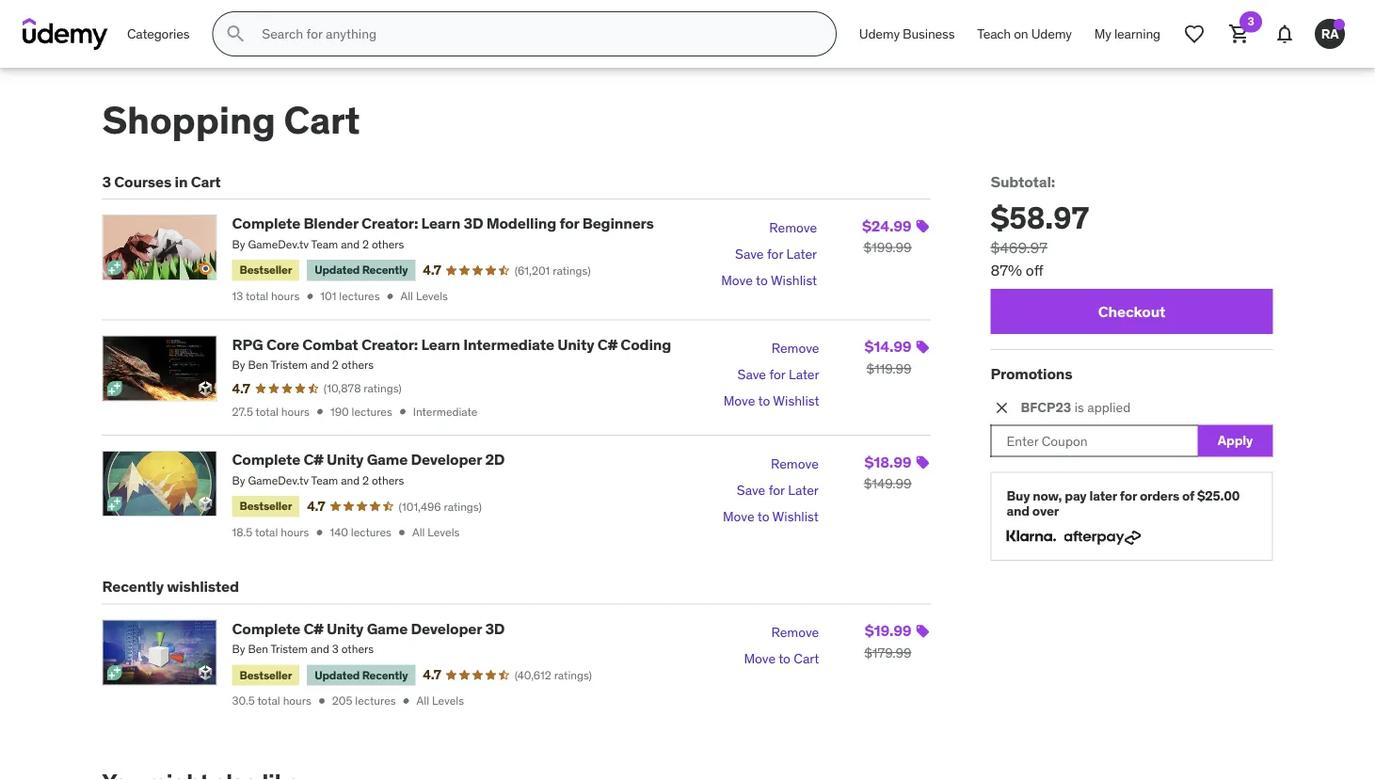 Task type: describe. For each thing, give the bounding box(es) containing it.
promotions
[[991, 365, 1073, 384]]

61,201 ratings element
[[515, 263, 591, 278]]

4.7 for gamedev.tv
[[307, 498, 325, 515]]

complete blender creator: learn 3d modelling for beginners link
[[232, 214, 654, 233]]

game for 2d
[[367, 450, 408, 469]]

developer for 3d
[[411, 619, 482, 638]]

to inside "remove move to cart"
[[779, 651, 791, 668]]

later for $18.99
[[788, 482, 819, 499]]

lectures for 2d
[[351, 525, 392, 540]]

(61,201 ratings)
[[515, 263, 591, 278]]

levels for 3d
[[432, 694, 464, 709]]

$14.99 $119.99
[[865, 337, 912, 377]]

team inside complete blender creator: learn 3d modelling for beginners by gamedev.tv team and 2 others
[[311, 237, 338, 252]]

27.5
[[232, 405, 253, 419]]

for inside complete blender creator: learn 3d modelling for beginners by gamedev.tv team and 2 others
[[560, 214, 579, 233]]

categories
[[127, 25, 190, 42]]

27.5 total hours
[[232, 405, 310, 419]]

to for save for later button corresponding to $18.99
[[758, 508, 770, 525]]

1 vertical spatial wishlist
[[773, 393, 820, 410]]

205
[[332, 694, 353, 709]]

3 courses in cart
[[102, 172, 221, 192]]

(61,201
[[515, 263, 550, 278]]

creator: inside rpg core combat creator: learn intermediate unity c# coding by ben tristem and 2 others
[[361, 335, 418, 354]]

for inside buy now, pay later for orders of $25.00 and over
[[1120, 487, 1137, 504]]

lectures for modelling
[[339, 289, 380, 304]]

by inside complete c# unity game developer 3d by ben tristem and 3 others
[[232, 642, 245, 657]]

developer for 2d
[[411, 450, 482, 469]]

ratings) inside the 10,878 ratings element
[[364, 381, 402, 396]]

teach on udemy link
[[966, 11, 1083, 56]]

move for save for later button to the middle
[[724, 393, 755, 410]]

2 inside the complete c# unity game developer 2d by gamedev.tv team and 2 others
[[363, 473, 369, 488]]

subtotal:
[[991, 172, 1055, 192]]

$149.99
[[864, 475, 912, 492]]

wishlist for $18.99
[[773, 508, 819, 525]]

all levels for 3d
[[417, 694, 464, 709]]

levels for 2d
[[428, 525, 460, 540]]

190
[[330, 405, 349, 419]]

tristem inside complete c# unity game developer 3d by ben tristem and 3 others
[[271, 642, 308, 657]]

shopping cart with 3 items image
[[1229, 23, 1251, 45]]

(40,612
[[515, 668, 551, 683]]

gamedev.tv inside complete blender creator: learn 3d modelling for beginners by gamedev.tv team and 2 others
[[248, 237, 309, 252]]

beginners
[[582, 214, 654, 233]]

blender
[[304, 214, 358, 233]]

$24.99 $199.99
[[863, 216, 912, 256]]

teach on udemy
[[978, 25, 1072, 42]]

applied
[[1088, 399, 1131, 416]]

updated for c#
[[315, 668, 360, 682]]

recently wishlisted
[[102, 577, 239, 597]]

buy now, pay later for orders of $25.00 and over
[[1007, 487, 1240, 520]]

$469.97
[[991, 238, 1048, 257]]

lectures down the 10,878 ratings element at the left of page
[[352, 405, 392, 419]]

$199.99
[[864, 239, 912, 256]]

over
[[1033, 503, 1059, 520]]

all levels for 2d
[[412, 525, 460, 540]]

$179.99
[[865, 644, 912, 661]]

c# inside rpg core combat creator: learn intermediate unity c# coding by ben tristem and 2 others
[[598, 335, 618, 354]]

to for $24.99 save for later button
[[756, 272, 768, 289]]

40,612 ratings element
[[515, 668, 592, 683]]

3 for 3
[[1248, 14, 1255, 29]]

by inside rpg core combat creator: learn intermediate unity c# coding by ben tristem and 2 others
[[232, 358, 245, 372]]

bfcp23
[[1021, 399, 1072, 416]]

coding
[[621, 335, 671, 354]]

on
[[1014, 25, 1029, 42]]

unity for complete c# unity game developer 3d
[[327, 619, 364, 638]]

xxsmall image down (101,496
[[395, 526, 409, 539]]

remove button for $19.99
[[772, 620, 819, 646]]

coupon icon image for $14.99
[[916, 340, 931, 355]]

subtotal: $58.97 $469.97 87% off
[[991, 172, 1089, 280]]

wishlist for $24.99
[[771, 272, 817, 289]]

xxsmall image right 101 lectures
[[384, 290, 397, 303]]

1 vertical spatial recently
[[102, 577, 164, 597]]

udemy business
[[859, 25, 955, 42]]

total for complete blender creator: learn 3d modelling for beginners
[[246, 289, 269, 304]]

ra
[[1322, 25, 1339, 42]]

others inside rpg core combat creator: learn intermediate unity c# coding by ben tristem and 2 others
[[342, 358, 374, 372]]

18.5
[[232, 525, 253, 540]]

remove button for $18.99
[[771, 451, 819, 477]]

hours for complete c# unity game developer 3d
[[283, 694, 311, 709]]

xxsmall image right 190 lectures
[[396, 405, 409, 419]]

4.7 up 27.5
[[232, 380, 250, 397]]

save for $18.99
[[737, 482, 766, 499]]

xxsmall image left 140
[[313, 526, 326, 539]]

business
[[903, 25, 955, 42]]

87%
[[991, 261, 1022, 280]]

categories button
[[116, 11, 201, 56]]

18.5 total hours
[[232, 525, 309, 540]]

game for 3d
[[367, 619, 408, 638]]

my learning
[[1095, 25, 1161, 42]]

remove move to cart
[[744, 624, 819, 668]]

$14.99
[[865, 337, 912, 356]]

(10,878
[[324, 381, 361, 396]]

remove button for $24.99
[[769, 215, 817, 241]]

move inside "remove move to cart"
[[744, 651, 776, 668]]

unity inside rpg core combat creator: learn intermediate unity c# coding by ben tristem and 2 others
[[558, 335, 594, 354]]

unity for complete c# unity game developer 2d
[[327, 450, 364, 469]]

by inside the complete c# unity game developer 2d by gamedev.tv team and 2 others
[[232, 473, 245, 488]]

1 vertical spatial remove save for later move to wishlist
[[724, 340, 820, 410]]

$119.99
[[867, 360, 912, 377]]

move to cart button
[[744, 646, 819, 673]]

core
[[266, 335, 299, 354]]

190 lectures
[[330, 405, 392, 419]]

$25.00
[[1197, 487, 1240, 504]]

101
[[320, 289, 337, 304]]

remove for save for later button corresponding to $18.99
[[771, 455, 819, 472]]

complete c# unity game developer 3d link
[[232, 619, 505, 638]]

hours for complete c# unity game developer 2d
[[281, 525, 309, 540]]

apply button
[[1198, 425, 1273, 457]]

complete blender creator: learn 3d modelling for beginners by gamedev.tv team and 2 others
[[232, 214, 654, 252]]

101 lectures
[[320, 289, 380, 304]]

13 total hours
[[232, 289, 300, 304]]

bfcp23 is applied
[[1021, 399, 1131, 416]]

hours left '190'
[[281, 405, 310, 419]]

$19.99 $179.99
[[865, 621, 912, 661]]

recently for c#
[[362, 668, 408, 682]]

complete c# unity game developer 2d link
[[232, 450, 505, 469]]

101,496 ratings element
[[399, 499, 482, 515]]

others inside complete c# unity game developer 3d by ben tristem and 3 others
[[342, 642, 374, 657]]

in
[[175, 172, 188, 192]]

1 vertical spatial move to wishlist button
[[724, 388, 820, 415]]

140
[[330, 525, 348, 540]]

(40,612 ratings)
[[515, 668, 592, 683]]

$18.99 $149.99
[[864, 452, 912, 492]]

udemy business link
[[848, 11, 966, 56]]

apply
[[1218, 432, 1253, 449]]

and inside buy now, pay later for orders of $25.00 and over
[[1007, 503, 1030, 520]]

pay
[[1065, 487, 1087, 504]]

all for 2d
[[412, 525, 425, 540]]

complete c# unity game developer 2d by gamedev.tv team and 2 others
[[232, 450, 505, 488]]

rpg core combat creator: learn intermediate unity c# coding by ben tristem and 2 others
[[232, 335, 671, 372]]

save for later button for $24.99
[[735, 241, 817, 268]]

is
[[1075, 399, 1085, 416]]

2 inside rpg core combat creator: learn intermediate unity c# coding by ben tristem and 2 others
[[332, 358, 339, 372]]

combat
[[302, 335, 358, 354]]

ratings) for 2d
[[444, 499, 482, 514]]

Search for anything text field
[[258, 18, 813, 50]]

140 lectures
[[330, 525, 392, 540]]

teach
[[978, 25, 1011, 42]]

move to wishlist button for $18.99
[[723, 504, 819, 530]]

$18.99
[[865, 452, 912, 472]]



Task type: locate. For each thing, give the bounding box(es) containing it.
1 vertical spatial unity
[[327, 450, 364, 469]]

unity down '190'
[[327, 450, 364, 469]]

0 vertical spatial save
[[735, 246, 764, 263]]

remove button left the $19.99
[[772, 620, 819, 646]]

0 vertical spatial later
[[787, 246, 817, 263]]

by
[[232, 237, 245, 252], [232, 358, 245, 372], [232, 473, 245, 488], [232, 642, 245, 657]]

1 vertical spatial all levels
[[412, 525, 460, 540]]

team down complete c# unity game developer 2d link
[[311, 473, 338, 488]]

0 vertical spatial recently
[[362, 263, 408, 277]]

total right 30.5
[[257, 694, 280, 709]]

1 vertical spatial updated recently
[[315, 668, 408, 682]]

hours for complete blender creator: learn 3d modelling for beginners
[[271, 289, 300, 304]]

3 inside complete c# unity game developer 3d by ben tristem and 3 others
[[332, 642, 339, 657]]

complete inside complete blender creator: learn 3d modelling for beginners by gamedev.tv team and 2 others
[[232, 214, 300, 233]]

klarna image
[[1007, 527, 1057, 545]]

c# left coding
[[598, 335, 618, 354]]

1 vertical spatial ben
[[248, 642, 268, 657]]

total for complete c# unity game developer 2d
[[255, 525, 278, 540]]

by up 30.5
[[232, 642, 245, 657]]

3 left notifications image at the right of page
[[1248, 14, 1255, 29]]

checkout
[[1098, 302, 1166, 321]]

you have alerts image
[[1334, 19, 1345, 30]]

udemy image
[[23, 18, 108, 50]]

1 vertical spatial bestseller
[[240, 499, 292, 514]]

save for $24.99
[[735, 246, 764, 263]]

0 vertical spatial move to wishlist button
[[721, 268, 817, 294]]

2 learn from the top
[[421, 335, 460, 354]]

remove left "$24.99"
[[769, 219, 817, 236]]

to
[[756, 272, 768, 289], [758, 393, 770, 410], [758, 508, 770, 525], [779, 651, 791, 668]]

intermediate down (61,201
[[464, 335, 554, 354]]

c# inside the complete c# unity game developer 2d by gamedev.tv team and 2 others
[[304, 450, 324, 469]]

1 horizontal spatial 3
[[332, 642, 339, 657]]

unity inside the complete c# unity game developer 2d by gamedev.tv team and 2 others
[[327, 450, 364, 469]]

recently for blender
[[362, 263, 408, 277]]

lectures right '101'
[[339, 289, 380, 304]]

complete for complete c# unity game developer 2d
[[232, 450, 300, 469]]

game inside complete c# unity game developer 3d by ben tristem and 3 others
[[367, 619, 408, 638]]

0 horizontal spatial udemy
[[859, 25, 900, 42]]

4.7 up 18.5 total hours
[[307, 498, 325, 515]]

tristem inside rpg core combat creator: learn intermediate unity c# coding by ben tristem and 2 others
[[271, 358, 308, 372]]

1 vertical spatial save for later button
[[738, 362, 820, 388]]

0 vertical spatial wishlist
[[771, 272, 817, 289]]

coupon icon image right the $19.99
[[916, 624, 931, 639]]

2 vertical spatial c#
[[304, 619, 324, 638]]

coupon icon image
[[916, 219, 931, 234], [916, 340, 931, 355], [916, 455, 931, 470], [916, 624, 931, 639]]

2 down complete c# unity game developer 2d link
[[363, 473, 369, 488]]

coupon icon image right "$24.99"
[[916, 219, 931, 234]]

2 horizontal spatial cart
[[794, 651, 819, 668]]

2 up 101 lectures
[[363, 237, 369, 252]]

and down the "blender"
[[341, 237, 360, 252]]

1 complete from the top
[[232, 214, 300, 233]]

0 vertical spatial remove save for later move to wishlist
[[721, 219, 817, 289]]

remove button
[[769, 215, 817, 241], [772, 336, 820, 362], [771, 451, 819, 477], [772, 620, 819, 646]]

hours left 205 on the left of page
[[283, 694, 311, 709]]

2 ben from the top
[[248, 642, 268, 657]]

complete c# unity game developer 3d by ben tristem and 3 others
[[232, 619, 505, 657]]

shopping
[[102, 97, 276, 144]]

learning
[[1115, 25, 1161, 42]]

updated up 205 on the left of page
[[315, 668, 360, 682]]

0 vertical spatial cart
[[284, 97, 360, 144]]

later left $149.99
[[788, 482, 819, 499]]

0 vertical spatial updated recently
[[315, 263, 408, 277]]

all levels right 205 lectures
[[417, 694, 464, 709]]

0 horizontal spatial 3d
[[464, 214, 483, 233]]

c# up 30.5 total hours
[[304, 619, 324, 638]]

3 left courses
[[102, 172, 111, 192]]

remove save for later move to wishlist for $24.99
[[721, 219, 817, 289]]

30.5
[[232, 694, 255, 709]]

submit search image
[[224, 23, 247, 45]]

tristem
[[271, 358, 308, 372], [271, 642, 308, 657]]

1 bestseller from the top
[[240, 263, 292, 277]]

bestseller up 18.5 total hours
[[240, 499, 292, 514]]

rpg core combat creator: learn intermediate unity c# coding link
[[232, 335, 671, 354]]

2 updated from the top
[[315, 668, 360, 682]]

1 vertical spatial intermediate
[[413, 405, 478, 419]]

1 vertical spatial levels
[[428, 525, 460, 540]]

2 gamedev.tv from the top
[[248, 473, 309, 488]]

recently left "wishlisted"
[[102, 577, 164, 597]]

1 vertical spatial learn
[[421, 335, 460, 354]]

cart inside "remove move to cart"
[[794, 651, 819, 668]]

all right 205 lectures
[[417, 694, 429, 709]]

complete down 27.5 total hours
[[232, 450, 300, 469]]

levels for modelling
[[416, 289, 448, 304]]

intermediate inside rpg core combat creator: learn intermediate unity c# coding by ben tristem and 2 others
[[464, 335, 554, 354]]

xxsmall image left 205 on the left of page
[[315, 695, 328, 708]]

$24.99
[[863, 216, 912, 236]]

2 vertical spatial all
[[417, 694, 429, 709]]

30.5 total hours
[[232, 694, 311, 709]]

later left '$119.99'
[[789, 366, 820, 383]]

now,
[[1033, 487, 1062, 504]]

ratings) inside '61,201 ratings' element
[[553, 263, 591, 278]]

0 vertical spatial 2
[[363, 237, 369, 252]]

all levels down 101,496 ratings element
[[412, 525, 460, 540]]

2 inside complete blender creator: learn 3d modelling for beginners by gamedev.tv team and 2 others
[[363, 237, 369, 252]]

ratings) for 3d
[[554, 668, 592, 683]]

ben inside complete c# unity game developer 3d by ben tristem and 3 others
[[248, 642, 268, 657]]

bestseller for complete c# unity game developer 3d
[[240, 668, 292, 682]]

3 for 3 courses in cart
[[102, 172, 111, 192]]

3
[[1248, 14, 1255, 29], [102, 172, 111, 192], [332, 642, 339, 657]]

2 vertical spatial 3
[[332, 642, 339, 657]]

recently
[[362, 263, 408, 277], [102, 577, 164, 597], [362, 668, 408, 682]]

1 ben from the top
[[248, 358, 268, 372]]

udemy left business on the right top of page
[[859, 25, 900, 42]]

1 horizontal spatial udemy
[[1032, 25, 1072, 42]]

udemy right on on the right top
[[1032, 25, 1072, 42]]

coupon icon image right $14.99
[[916, 340, 931, 355]]

updated
[[315, 263, 360, 277], [315, 668, 360, 682]]

others down complete c# unity game developer 2d link
[[372, 473, 404, 488]]

complete left the "blender"
[[232, 214, 300, 233]]

1 vertical spatial creator:
[[361, 335, 418, 354]]

all
[[401, 289, 413, 304], [412, 525, 425, 540], [417, 694, 429, 709]]

remove left $18.99 at the bottom of page
[[771, 455, 819, 472]]

13
[[232, 289, 243, 304]]

all for modelling
[[401, 289, 413, 304]]

1 by from the top
[[232, 237, 245, 252]]

2 vertical spatial later
[[788, 482, 819, 499]]

unity inside complete c# unity game developer 3d by ben tristem and 3 others
[[327, 619, 364, 638]]

bestseller up 13 total hours
[[240, 263, 292, 277]]

0 horizontal spatial cart
[[191, 172, 221, 192]]

my learning link
[[1083, 11, 1172, 56]]

all for 3d
[[417, 694, 429, 709]]

0 vertical spatial save for later button
[[735, 241, 817, 268]]

cart for remove move to cart
[[794, 651, 819, 668]]

hours left '101'
[[271, 289, 300, 304]]

coupon icon image for $24.99
[[916, 219, 931, 234]]

ben inside rpg core combat creator: learn intermediate unity c# coding by ben tristem and 2 others
[[248, 358, 268, 372]]

4.7 down complete blender creator: learn 3d modelling for beginners by gamedev.tv team and 2 others at the top left of the page
[[423, 262, 441, 279]]

0 vertical spatial updated
[[315, 263, 360, 277]]

total
[[246, 289, 269, 304], [256, 405, 279, 419], [255, 525, 278, 540], [257, 694, 280, 709]]

xxsmall image left '190'
[[313, 405, 327, 419]]

recently up 205 lectures
[[362, 668, 408, 682]]

move to wishlist button
[[721, 268, 817, 294], [724, 388, 820, 415], [723, 504, 819, 530]]

later for $24.99
[[787, 246, 817, 263]]

and left over
[[1007, 503, 1030, 520]]

1 vertical spatial 3
[[102, 172, 111, 192]]

$58.97
[[991, 199, 1089, 237]]

all right 101 lectures
[[401, 289, 413, 304]]

complete for complete blender creator: learn 3d modelling for beginners
[[232, 214, 300, 233]]

3d
[[464, 214, 483, 233], [485, 619, 505, 638]]

complete inside the complete c# unity game developer 2d by gamedev.tv team and 2 others
[[232, 450, 300, 469]]

lectures for 3d
[[355, 694, 396, 709]]

save for later button for $18.99
[[737, 477, 819, 504]]

1 team from the top
[[311, 237, 338, 252]]

learn inside complete blender creator: learn 3d modelling for beginners by gamedev.tv team and 2 others
[[421, 214, 460, 233]]

2 complete from the top
[[232, 450, 300, 469]]

levels down 101,496 ratings element
[[428, 525, 460, 540]]

game down 190 lectures
[[367, 450, 408, 469]]

2 vertical spatial complete
[[232, 619, 300, 638]]

(101,496
[[399, 499, 441, 514]]

2 vertical spatial unity
[[327, 619, 364, 638]]

2 vertical spatial remove save for later move to wishlist
[[723, 455, 819, 525]]

team inside the complete c# unity game developer 2d by gamedev.tv team and 2 others
[[311, 473, 338, 488]]

updated recently for unity
[[315, 668, 408, 682]]

0 vertical spatial 3
[[1248, 14, 1255, 29]]

to for save for later button to the middle
[[758, 393, 770, 410]]

by inside complete blender creator: learn 3d modelling for beginners by gamedev.tv team and 2 others
[[232, 237, 245, 252]]

2 vertical spatial wishlist
[[773, 508, 819, 525]]

all down (101,496
[[412, 525, 425, 540]]

updated recently for creator:
[[315, 263, 408, 277]]

courses
[[114, 172, 172, 192]]

2 udemy from the left
[[1032, 25, 1072, 42]]

0 vertical spatial c#
[[598, 335, 618, 354]]

3 by from the top
[[232, 473, 245, 488]]

updated for blender
[[315, 263, 360, 277]]

move
[[721, 272, 753, 289], [724, 393, 755, 410], [723, 508, 755, 525], [744, 651, 776, 668]]

complete
[[232, 214, 300, 233], [232, 450, 300, 469], [232, 619, 300, 638]]

1 learn from the top
[[421, 214, 460, 233]]

levels up rpg core combat creator: learn intermediate unity c# coding link
[[416, 289, 448, 304]]

intermediate down rpg core combat creator: learn intermediate unity c# coding by ben tristem and 2 others
[[413, 405, 478, 419]]

udemy inside 'link'
[[1032, 25, 1072, 42]]

lectures right 205 on the left of page
[[355, 694, 396, 709]]

modelling
[[487, 214, 556, 233]]

2 vertical spatial save for later button
[[737, 477, 819, 504]]

0 vertical spatial complete
[[232, 214, 300, 233]]

developer
[[411, 450, 482, 469], [411, 619, 482, 638]]

learn
[[421, 214, 460, 233], [421, 335, 460, 354]]

cart
[[284, 97, 360, 144], [191, 172, 221, 192], [794, 651, 819, 668]]

by down rpg
[[232, 358, 245, 372]]

remove up move to cart button
[[772, 624, 819, 641]]

wishlist image
[[1183, 23, 1206, 45]]

0 vertical spatial team
[[311, 237, 338, 252]]

all levels
[[401, 289, 448, 304], [412, 525, 460, 540], [417, 694, 464, 709]]

move for $24.99 save for later button
[[721, 272, 753, 289]]

tristem down the core
[[271, 358, 308, 372]]

2 vertical spatial move to wishlist button
[[723, 504, 819, 530]]

buy
[[1007, 487, 1030, 504]]

10,878 ratings element
[[324, 381, 402, 397]]

0 vertical spatial ben
[[248, 358, 268, 372]]

2 by from the top
[[232, 358, 245, 372]]

0 vertical spatial creator:
[[362, 214, 418, 233]]

remove button left $14.99
[[772, 336, 820, 362]]

c# down 27.5 total hours
[[304, 450, 324, 469]]

unity
[[558, 335, 594, 354], [327, 450, 364, 469], [327, 619, 364, 638]]

updated recently up 101 lectures
[[315, 263, 408, 277]]

0 vertical spatial intermediate
[[464, 335, 554, 354]]

bestseller
[[240, 263, 292, 277], [240, 499, 292, 514], [240, 668, 292, 682]]

others inside the complete c# unity game developer 2d by gamedev.tv team and 2 others
[[372, 473, 404, 488]]

and inside complete c# unity game developer 3d by ben tristem and 3 others
[[311, 642, 329, 657]]

0 vertical spatial developer
[[411, 450, 482, 469]]

ra link
[[1308, 11, 1353, 56]]

unity left coding
[[558, 335, 594, 354]]

remove inside "remove move to cart"
[[772, 624, 819, 641]]

of
[[1182, 487, 1195, 504]]

4.7 for ben
[[423, 667, 441, 684]]

bestseller up 30.5 total hours
[[240, 668, 292, 682]]

1 vertical spatial all
[[412, 525, 425, 540]]

1 vertical spatial cart
[[191, 172, 221, 192]]

all levels for modelling
[[401, 289, 448, 304]]

(10,878 ratings)
[[324, 381, 402, 396]]

2 vertical spatial all levels
[[417, 694, 464, 709]]

game inside the complete c# unity game developer 2d by gamedev.tv team and 2 others
[[367, 450, 408, 469]]

and inside the complete c# unity game developer 2d by gamedev.tv team and 2 others
[[341, 473, 360, 488]]

3 complete from the top
[[232, 619, 300, 638]]

1 gamedev.tv from the top
[[248, 237, 309, 252]]

others down complete c# unity game developer 3d link
[[342, 642, 374, 657]]

1 vertical spatial save
[[738, 366, 766, 383]]

developer inside the complete c# unity game developer 2d by gamedev.tv team and 2 others
[[411, 450, 482, 469]]

0 horizontal spatial 3
[[102, 172, 111, 192]]

c# for complete c# unity game developer 3d
[[304, 619, 324, 638]]

lectures right 140
[[351, 525, 392, 540]]

gamedev.tv up 18.5 total hours
[[248, 473, 309, 488]]

bestseller for complete c# unity game developer 2d
[[240, 499, 292, 514]]

remove left $14.99
[[772, 340, 820, 357]]

1 vertical spatial developer
[[411, 619, 482, 638]]

205 lectures
[[332, 694, 396, 709]]

tristem up 30.5 total hours
[[271, 642, 308, 657]]

others inside complete blender creator: learn 3d modelling for beginners by gamedev.tv team and 2 others
[[372, 237, 404, 252]]

unity up 205 on the left of page
[[327, 619, 364, 638]]

complete for complete c# unity game developer 3d
[[232, 619, 300, 638]]

ratings) inside 101,496 ratings element
[[444, 499, 482, 514]]

remove for $24.99 save for later button
[[769, 219, 817, 236]]

and down complete c# unity game developer 3d link
[[311, 642, 329, 657]]

4 coupon icon image from the top
[[916, 624, 931, 639]]

2 vertical spatial recently
[[362, 668, 408, 682]]

3 coupon icon image from the top
[[916, 455, 931, 470]]

for
[[560, 214, 579, 233], [767, 246, 783, 263], [770, 366, 786, 383], [769, 482, 785, 499], [1120, 487, 1137, 504]]

c# for complete c# unity game developer 2d
[[304, 450, 324, 469]]

2 updated recently from the top
[[315, 668, 408, 682]]

1 vertical spatial 3d
[[485, 619, 505, 638]]

creator: up (10,878 ratings) at left
[[361, 335, 418, 354]]

3d inside complete c# unity game developer 3d by ben tristem and 3 others
[[485, 619, 505, 638]]

ben down rpg
[[248, 358, 268, 372]]

xxsmall image right 205 lectures
[[400, 695, 413, 708]]

c#
[[598, 335, 618, 354], [304, 450, 324, 469], [304, 619, 324, 638]]

all levels up rpg core combat creator: learn intermediate unity c# coding link
[[401, 289, 448, 304]]

cart for 3 courses in cart
[[191, 172, 221, 192]]

ratings) right (40,612
[[554, 668, 592, 683]]

others down complete blender creator: learn 3d modelling for beginners link
[[372, 237, 404, 252]]

xxsmall image
[[303, 290, 317, 303], [384, 290, 397, 303], [313, 405, 327, 419], [396, 405, 409, 419]]

1 developer from the top
[[411, 450, 482, 469]]

1 vertical spatial tristem
[[271, 642, 308, 657]]

save for later button
[[735, 241, 817, 268], [738, 362, 820, 388], [737, 477, 819, 504]]

0 vertical spatial game
[[367, 450, 408, 469]]

updated up '101'
[[315, 263, 360, 277]]

2 vertical spatial levels
[[432, 694, 464, 709]]

0 vertical spatial levels
[[416, 289, 448, 304]]

ratings) right (101,496
[[444, 499, 482, 514]]

afterpay image
[[1064, 531, 1142, 545]]

(101,496 ratings)
[[399, 499, 482, 514]]

4.7
[[423, 262, 441, 279], [232, 380, 250, 397], [307, 498, 325, 515], [423, 667, 441, 684]]

move for save for later button corresponding to $18.99
[[723, 508, 755, 525]]

orders
[[1140, 487, 1180, 504]]

3 link
[[1217, 11, 1263, 56]]

1 horizontal spatial 3d
[[485, 619, 505, 638]]

4.7 down complete c# unity game developer 3d by ben tristem and 3 others
[[423, 667, 441, 684]]

3 down complete c# unity game developer 3d link
[[332, 642, 339, 657]]

checkout button
[[991, 289, 1273, 334]]

and down complete c# unity game developer 2d link
[[341, 473, 360, 488]]

2 down combat
[[332, 358, 339, 372]]

later
[[787, 246, 817, 263], [789, 366, 820, 383], [788, 482, 819, 499]]

move to wishlist button for $24.99
[[721, 268, 817, 294]]

total for complete c# unity game developer 3d
[[257, 694, 280, 709]]

3 bestseller from the top
[[240, 668, 292, 682]]

3d inside complete blender creator: learn 3d modelling for beginners by gamedev.tv team and 2 others
[[464, 214, 483, 233]]

team down the "blender"
[[311, 237, 338, 252]]

rpg
[[232, 335, 263, 354]]

coupon icon image for $19.99
[[916, 624, 931, 639]]

and inside complete blender creator: learn 3d modelling for beginners by gamedev.tv team and 2 others
[[341, 237, 360, 252]]

1 vertical spatial 2
[[332, 358, 339, 372]]

2 team from the top
[[311, 473, 338, 488]]

coupon icon image for $18.99
[[916, 455, 931, 470]]

gamedev.tv up 13 total hours
[[248, 237, 309, 252]]

0 vertical spatial tristem
[[271, 358, 308, 372]]

gamedev.tv inside the complete c# unity game developer 2d by gamedev.tv team and 2 others
[[248, 473, 309, 488]]

1 tristem from the top
[[271, 358, 308, 372]]

1 vertical spatial c#
[[304, 450, 324, 469]]

$19.99
[[865, 621, 912, 641]]

2 tristem from the top
[[271, 642, 308, 657]]

xxsmall image
[[313, 526, 326, 539], [395, 526, 409, 539], [315, 695, 328, 708], [400, 695, 413, 708]]

2d
[[485, 450, 505, 469]]

2 coupon icon image from the top
[[916, 340, 931, 355]]

my
[[1095, 25, 1112, 42]]

small image
[[993, 399, 1012, 417]]

remove button left $18.99 at the bottom of page
[[771, 451, 819, 477]]

recently up 101 lectures
[[362, 263, 408, 277]]

0 vertical spatial all
[[401, 289, 413, 304]]

1 horizontal spatial cart
[[284, 97, 360, 144]]

1 updated from the top
[[315, 263, 360, 277]]

2 developer from the top
[[411, 619, 482, 638]]

ben up 30.5 total hours
[[248, 642, 268, 657]]

0 vertical spatial bestseller
[[240, 263, 292, 277]]

ratings) inside 40,612 ratings element
[[554, 668, 592, 683]]

Enter Coupon text field
[[991, 425, 1198, 457]]

1 game from the top
[[367, 450, 408, 469]]

0 vertical spatial learn
[[421, 214, 460, 233]]

by up 13
[[232, 237, 245, 252]]

bestseller for complete blender creator: learn 3d modelling for beginners
[[240, 263, 292, 277]]

team
[[311, 237, 338, 252], [311, 473, 338, 488]]

notifications image
[[1274, 23, 1296, 45]]

others up (10,878 ratings) at left
[[342, 358, 374, 372]]

2 vertical spatial 2
[[363, 473, 369, 488]]

levels
[[416, 289, 448, 304], [428, 525, 460, 540], [432, 694, 464, 709]]

ratings) for modelling
[[553, 263, 591, 278]]

creator:
[[362, 214, 418, 233], [361, 335, 418, 354]]

1 vertical spatial gamedev.tv
[[248, 473, 309, 488]]

later left $199.99
[[787, 246, 817, 263]]

creator: inside complete blender creator: learn 3d modelling for beginners by gamedev.tv team and 2 others
[[362, 214, 418, 233]]

learn inside rpg core combat creator: learn intermediate unity c# coding by ben tristem and 2 others
[[421, 335, 460, 354]]

off
[[1026, 261, 1044, 280]]

1 vertical spatial complete
[[232, 450, 300, 469]]

1 updated recently from the top
[[315, 263, 408, 277]]

game up 205 lectures
[[367, 619, 408, 638]]

0 vertical spatial unity
[[558, 335, 594, 354]]

remove save for later move to wishlist for $18.99
[[723, 455, 819, 525]]

ratings) up 190 lectures
[[364, 381, 402, 396]]

by up 18.5 in the left bottom of the page
[[232, 473, 245, 488]]

1 vertical spatial game
[[367, 619, 408, 638]]

1 vertical spatial updated
[[315, 668, 360, 682]]

2 bestseller from the top
[[240, 499, 292, 514]]

lectures
[[339, 289, 380, 304], [352, 405, 392, 419], [351, 525, 392, 540], [355, 694, 396, 709]]

0 vertical spatial gamedev.tv
[[248, 237, 309, 252]]

xxsmall image left '101'
[[303, 290, 317, 303]]

creator: right the "blender"
[[362, 214, 418, 233]]

developer inside complete c# unity game developer 3d by ben tristem and 3 others
[[411, 619, 482, 638]]

complete inside complete c# unity game developer 3d by ben tristem and 3 others
[[232, 619, 300, 638]]

2 vertical spatial cart
[[794, 651, 819, 668]]

and down combat
[[311, 358, 329, 372]]

total right 27.5
[[256, 405, 279, 419]]

shopping cart
[[102, 97, 360, 144]]

1 vertical spatial team
[[311, 473, 338, 488]]

remove
[[769, 219, 817, 236], [772, 340, 820, 357], [771, 455, 819, 472], [772, 624, 819, 641]]

udemy
[[859, 25, 900, 42], [1032, 25, 1072, 42]]

c# inside complete c# unity game developer 3d by ben tristem and 3 others
[[304, 619, 324, 638]]

wishlisted
[[167, 577, 239, 597]]

1 coupon icon image from the top
[[916, 219, 931, 234]]

2 horizontal spatial 3
[[1248, 14, 1255, 29]]

ratings) right (61,201
[[553, 263, 591, 278]]

2 vertical spatial save
[[737, 482, 766, 499]]

remove for save for later button to the middle
[[772, 340, 820, 357]]

0 vertical spatial 3d
[[464, 214, 483, 233]]

and inside rpg core combat creator: learn intermediate unity c# coding by ben tristem and 2 others
[[311, 358, 329, 372]]

2 vertical spatial bestseller
[[240, 668, 292, 682]]

4 by from the top
[[232, 642, 245, 657]]

later
[[1090, 487, 1117, 504]]

total right 18.5 in the left bottom of the page
[[255, 525, 278, 540]]

2 game from the top
[[367, 619, 408, 638]]

updated recently up 205 lectures
[[315, 668, 408, 682]]

total right 13
[[246, 289, 269, 304]]

1 udemy from the left
[[859, 25, 900, 42]]

1 vertical spatial later
[[789, 366, 820, 383]]

4.7 for beginners
[[423, 262, 441, 279]]

0 vertical spatial all levels
[[401, 289, 448, 304]]



Task type: vqa. For each thing, say whether or not it's contained in the screenshot.
25MIN
no



